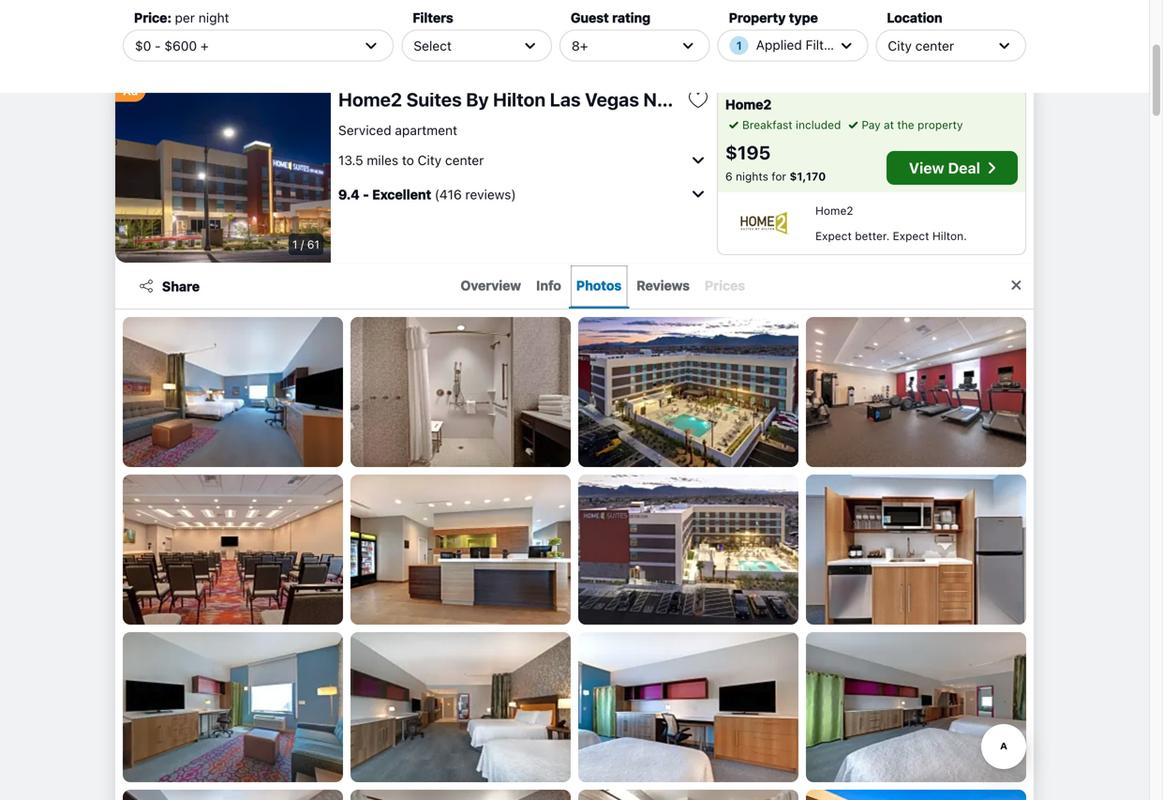 Task type: vqa. For each thing, say whether or not it's contained in the screenshot.
Overview "button"
yes



Task type: describe. For each thing, give the bounding box(es) containing it.
nights
[[736, 170, 769, 183]]

for
[[772, 170, 787, 183]]

per
[[175, 10, 195, 25]]

prices
[[705, 277, 746, 293]]

night
[[199, 10, 229, 25]]

how payments to us affect ranking
[[115, 46, 300, 59]]

serviced apartment
[[339, 122, 458, 138]]

property
[[729, 10, 786, 25]]

city center
[[889, 38, 955, 53]]

info button
[[529, 264, 569, 309]]

match
[[216, 6, 267, 26]]

criteria.
[[379, 6, 442, 26]]

property type
[[729, 10, 819, 25]]

your
[[339, 6, 375, 26]]

city inside button
[[418, 152, 442, 168]]

reviews
[[637, 277, 690, 293]]

ad
[[123, 84, 138, 98]]

6
[[726, 170, 733, 183]]

northwest
[[644, 88, 737, 110]]

at
[[884, 118, 895, 131]]

price: per night
[[134, 10, 229, 25]]

1 horizontal spatial filters
[[806, 37, 843, 53]]

1 horizontal spatial center
[[916, 38, 955, 53]]

select
[[414, 38, 452, 53]]

info
[[537, 277, 562, 293]]

applied
[[757, 37, 803, 53]]

$600
[[164, 38, 197, 53]]

some
[[271, 6, 315, 26]]

rating
[[613, 10, 651, 25]]

las
[[550, 88, 581, 110]]

13.5
[[339, 152, 363, 168]]

payments
[[142, 46, 194, 59]]

breakfast included
[[743, 118, 842, 131]]

apartment
[[395, 122, 458, 138]]

us
[[211, 46, 223, 59]]

1 expect from the left
[[816, 229, 852, 242]]

pay at the property
[[862, 118, 964, 131]]

property
[[918, 118, 964, 131]]

share
[[162, 278, 200, 294]]

breakfast
[[743, 118, 793, 131]]

type
[[790, 10, 819, 25]]

share button
[[127, 269, 211, 303]]

view deal button
[[887, 151, 1019, 185]]

stays
[[169, 6, 212, 26]]

affect
[[226, 46, 257, 59]]

- for 9.4
[[363, 186, 369, 202]]

guest
[[571, 10, 609, 25]]

pay at the property button
[[845, 116, 964, 133]]

miles
[[367, 152, 399, 168]]

to for city
[[402, 152, 414, 168]]

how payments to us affect ranking button
[[115, 45, 324, 65]]

vegas
[[585, 88, 640, 110]]

ad button
[[115, 80, 146, 102]]

9.4 - excellent (416 reviews)
[[339, 186, 516, 202]]



Task type: locate. For each thing, give the bounding box(es) containing it.
1 vertical spatial 1
[[292, 238, 298, 251]]

expect left better.
[[816, 229, 852, 242]]

0 horizontal spatial home2
[[339, 88, 402, 110]]

1 horizontal spatial -
[[363, 186, 369, 202]]

by
[[466, 88, 489, 110]]

0 vertical spatial 1
[[737, 39, 743, 52]]

0 horizontal spatial 1
[[292, 238, 298, 251]]

0 horizontal spatial center
[[445, 152, 484, 168]]

photos
[[577, 277, 622, 293]]

to
[[197, 46, 207, 59], [402, 152, 414, 168]]

1 horizontal spatial expect
[[893, 229, 930, 242]]

home2 suites by hilton las vegas northwest button
[[339, 88, 737, 111]]

filters down type
[[806, 37, 843, 53]]

hilton
[[493, 88, 546, 110]]

photos button
[[569, 264, 630, 309]]

0 horizontal spatial -
[[155, 38, 161, 53]]

expect left hilton. on the top right of the page
[[893, 229, 930, 242]]

deal
[[949, 159, 981, 177]]

tab list containing overview
[[211, 264, 996, 309]]

to inside how payments to us affect ranking button
[[197, 46, 207, 59]]

1 vertical spatial city
[[418, 152, 442, 168]]

13.5 miles to city center
[[339, 152, 484, 168]]

to left us
[[197, 46, 207, 59]]

1 for 1 / 61
[[292, 238, 298, 251]]

prices button
[[698, 264, 753, 309]]

home2
[[339, 88, 402, 110], [726, 97, 772, 112], [816, 204, 854, 217]]

6 nights for $1,170
[[726, 170, 827, 183]]

1 horizontal spatial city
[[889, 38, 913, 53]]

center down location
[[916, 38, 955, 53]]

1 horizontal spatial to
[[402, 152, 414, 168]]

city down location
[[889, 38, 913, 53]]

price:
[[134, 10, 172, 25]]

0 horizontal spatial to
[[197, 46, 207, 59]]

filters up select
[[413, 10, 454, 25]]

center
[[916, 38, 955, 53], [445, 152, 484, 168]]

filters
[[413, 10, 454, 25], [806, 37, 843, 53]]

1 down property
[[737, 39, 743, 52]]

home2 inside button
[[339, 88, 402, 110]]

13.5 miles to city center button
[[339, 145, 710, 175]]

1 horizontal spatial home2
[[726, 97, 772, 112]]

0 horizontal spatial expect
[[816, 229, 852, 242]]

the
[[898, 118, 915, 131]]

pay
[[862, 118, 881, 131]]

overview button
[[453, 264, 529, 309]]

ranking
[[260, 46, 300, 59]]

0 horizontal spatial city
[[418, 152, 442, 168]]

1 vertical spatial -
[[363, 186, 369, 202]]

home2 suites by hilton las vegas northwest
[[339, 88, 737, 110]]

to right "miles"
[[402, 152, 414, 168]]

view
[[910, 159, 945, 177]]

$0
[[135, 38, 151, 53]]

- right 9.4
[[363, 186, 369, 202]]

0 horizontal spatial filters
[[413, 10, 454, 25]]

0 vertical spatial center
[[916, 38, 955, 53]]

0 vertical spatial -
[[155, 38, 161, 53]]

1 / 61
[[292, 238, 320, 251]]

$1,170
[[790, 170, 827, 183]]

reviews)
[[466, 186, 516, 202]]

/
[[301, 238, 304, 251]]

$195
[[726, 141, 771, 163]]

1 vertical spatial to
[[402, 152, 414, 168]]

- for $0
[[155, 38, 161, 53]]

center inside button
[[445, 152, 484, 168]]

of
[[319, 6, 335, 26]]

suites
[[407, 88, 462, 110]]

9.4
[[339, 186, 360, 202]]

serviced
[[339, 122, 392, 138]]

0 vertical spatial city
[[889, 38, 913, 53]]

8+
[[572, 38, 588, 53]]

2 expect from the left
[[893, 229, 930, 242]]

home2 up serviced
[[339, 88, 402, 110]]

expect better. expect hilton.
[[816, 229, 968, 242]]

tab list
[[211, 264, 996, 309]]

1 horizontal spatial 1
[[737, 39, 743, 52]]

to inside 13.5 miles to city center button
[[402, 152, 414, 168]]

city down apartment
[[418, 152, 442, 168]]

better.
[[856, 229, 890, 242]]

home2 image
[[726, 210, 805, 236]]

home2 suites by hilton las vegas northwest, (las vegas, usa) image
[[115, 80, 331, 263]]

overview
[[461, 277, 522, 293]]

breakfast included button
[[726, 116, 842, 133]]

city
[[889, 38, 913, 53], [418, 152, 442, 168]]

$0 - $600 +
[[135, 38, 209, 53]]

expect
[[816, 229, 852, 242], [893, 229, 930, 242]]

1 vertical spatial center
[[445, 152, 484, 168]]

excellent
[[373, 186, 432, 202]]

0 vertical spatial to
[[197, 46, 207, 59]]

included
[[796, 118, 842, 131]]

home2 up the breakfast in the top right of the page
[[726, 97, 772, 112]]

home2 down $1,170 on the top right of page
[[816, 204, 854, 217]]

- right the $0
[[155, 38, 161, 53]]

how
[[115, 46, 139, 59]]

center up (416
[[445, 152, 484, 168]]

-
[[155, 38, 161, 53], [363, 186, 369, 202]]

applied filters
[[757, 37, 843, 53]]

location
[[888, 10, 943, 25]]

61
[[307, 238, 320, 251]]

1 for 1
[[737, 39, 743, 52]]

to for us
[[197, 46, 207, 59]]

(416
[[435, 186, 462, 202]]

1 vertical spatial filters
[[806, 37, 843, 53]]

these
[[115, 6, 165, 26]]

serviced apartment button
[[339, 122, 458, 138]]

reviews button
[[630, 264, 698, 309]]

1
[[737, 39, 743, 52], [292, 238, 298, 251]]

+
[[201, 38, 209, 53]]

view deal
[[910, 159, 981, 177]]

0 vertical spatial filters
[[413, 10, 454, 25]]

2 horizontal spatial home2
[[816, 204, 854, 217]]

these stays match some of your criteria.
[[115, 6, 442, 26]]

hilton.
[[933, 229, 968, 242]]

1 left "/"
[[292, 238, 298, 251]]

guest rating
[[571, 10, 651, 25]]



